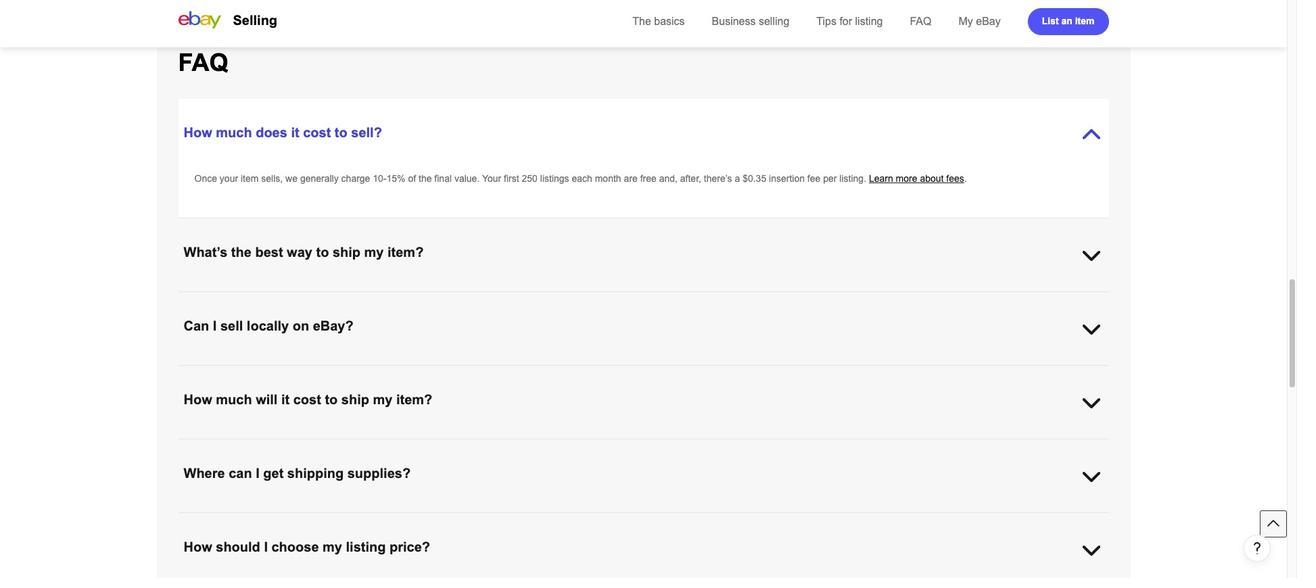 Task type: describe. For each thing, give the bounding box(es) containing it.
pickup
[[388, 367, 415, 377]]

app
[[996, 367, 1011, 377]]

where can i get shipping supplies?
[[184, 466, 411, 481]]

the left buyer
[[584, 367, 597, 377]]

on
[[293, 319, 309, 333]]

0 vertical spatial more
[[896, 173, 918, 184]]

0 horizontal spatial about
[[628, 440, 652, 451]]

0 horizontal spatial choose
[[231, 440, 262, 451]]

per
[[823, 173, 837, 184]]

0 horizontal spatial for
[[543, 440, 554, 451]]

can left scan at bottom right
[[884, 367, 900, 377]]

of
[[408, 173, 416, 184]]

ebay
[[976, 16, 1001, 27]]

are
[[624, 173, 638, 184]]

to right way
[[316, 245, 329, 260]]

month
[[595, 173, 621, 184]]

selecting
[[431, 367, 468, 377]]

enter
[[936, 367, 958, 377]]

learn more about fees link
[[869, 173, 964, 184]]

an
[[1062, 15, 1073, 26]]

0 vertical spatial learn
[[869, 173, 893, 184]]

local
[[366, 367, 385, 377]]

faq link
[[910, 16, 932, 27]]

listings
[[540, 173, 569, 184]]

0 vertical spatial my
[[364, 245, 384, 260]]

1 horizontal spatial for
[[840, 16, 852, 27]]

how much does it cost to sell?
[[184, 125, 382, 140]]

they'll
[[651, 367, 675, 377]]

to inside the when creating your listing, you can offer local pickup by selecting it in shipping details. once the buyer pays, they'll receive a qr code and a 6-digit code, which you can scan or enter with the app to confirm the sale.
[[1014, 367, 1022, 377]]

which
[[840, 367, 864, 377]]

each
[[572, 173, 592, 184]]

1 horizontal spatial .
[[964, 173, 967, 184]]

will
[[256, 392, 278, 407]]

tips for listing
[[817, 16, 883, 27]]

price?
[[390, 540, 430, 555]]

creating
[[222, 367, 256, 377]]

250
[[522, 173, 538, 184]]

code
[[736, 367, 757, 377]]

what's
[[184, 245, 228, 260]]

when creating your listing, you can offer local pickup by selecting it in shipping details. once the buyer pays, they'll receive a qr code and a 6-digit code, which you can scan or enter with the app to confirm the sale.
[[194, 367, 1071, 391]]

final
[[435, 173, 452, 184]]

tips for listing link
[[817, 16, 883, 27]]

code,
[[814, 367, 837, 377]]

option
[[318, 440, 344, 451]]

business selling link
[[712, 16, 790, 27]]

you.
[[557, 440, 575, 451]]

can i sell locally on ebay?
[[184, 319, 354, 333]]

0 vertical spatial listing
[[855, 16, 883, 27]]

0 vertical spatial your
[[220, 173, 238, 184]]

2 horizontal spatial a
[[778, 367, 783, 377]]

1 horizontal spatial faq
[[910, 16, 932, 27]]

much for will
[[216, 392, 252, 407]]

after,
[[680, 173, 701, 184]]

pays,
[[626, 367, 649, 377]]

list an item
[[1042, 15, 1095, 26]]

the left best
[[231, 245, 252, 260]]

to up option
[[325, 392, 338, 407]]

value
[[444, 440, 466, 451]]

sell
[[220, 319, 243, 333]]

should
[[216, 540, 260, 555]]

0 vertical spatial item?
[[388, 245, 424, 260]]

supplies?
[[348, 466, 411, 481]]

buyer
[[600, 367, 623, 377]]

1 vertical spatial learn
[[577, 440, 601, 451]]

best
[[255, 245, 283, 260]]

1 vertical spatial .
[[690, 440, 693, 451]]

0 vertical spatial ship
[[333, 245, 361, 260]]

sell?
[[351, 125, 382, 140]]

0 vertical spatial once
[[194, 173, 217, 184]]

insertion
[[769, 173, 805, 184]]

selling
[[233, 13, 277, 28]]

learn more about shipping link
[[577, 440, 690, 451]]

much for does
[[216, 125, 252, 140]]

by
[[418, 367, 428, 377]]

how much will it cost to ship my item?
[[184, 392, 432, 407]]

and,
[[659, 173, 678, 184]]

business
[[712, 16, 756, 27]]

2 you from the left
[[867, 367, 882, 377]]

qr
[[719, 367, 733, 377]]

item for your
[[241, 173, 259, 184]]

i for can
[[256, 466, 260, 481]]

with
[[960, 367, 977, 377]]

cost for does
[[303, 125, 331, 140]]

sale.
[[194, 380, 214, 391]]

greatest
[[407, 440, 441, 451]]

can left the get
[[229, 466, 252, 481]]

where
[[184, 466, 225, 481]]

or
[[925, 367, 933, 377]]

1 you from the left
[[309, 367, 324, 377]]

1 horizontal spatial a
[[735, 173, 740, 184]]

you can choose the shipping option that offers the greatest value and convenience for you. learn more about shipping .
[[194, 440, 693, 451]]

the up the get
[[264, 440, 277, 451]]

there's
[[704, 173, 732, 184]]

confirm
[[1024, 367, 1056, 377]]

0 vertical spatial about
[[920, 173, 944, 184]]

6-
[[785, 367, 794, 377]]



Task type: locate. For each thing, give the bounding box(es) containing it.
more left fees
[[896, 173, 918, 184]]

you right listing,
[[309, 367, 324, 377]]

1 horizontal spatial your
[[258, 367, 277, 377]]

1 horizontal spatial it
[[291, 125, 299, 140]]

the
[[633, 16, 651, 27]]

free
[[640, 173, 657, 184]]

listing.
[[840, 173, 867, 184]]

1 horizontal spatial item
[[1075, 15, 1095, 26]]

what's the best way to ship my item?
[[184, 245, 424, 260]]

the right "offers"
[[391, 440, 404, 451]]

my
[[364, 245, 384, 260], [373, 392, 393, 407], [323, 540, 342, 555]]

0 horizontal spatial faq
[[178, 49, 228, 76]]

and
[[759, 367, 775, 377], [469, 440, 485, 451]]

the right of
[[419, 173, 432, 184]]

item?
[[388, 245, 424, 260], [396, 392, 432, 407]]

to
[[335, 125, 348, 140], [316, 245, 329, 260], [1014, 367, 1022, 377], [325, 392, 338, 407]]

10-
[[373, 173, 387, 184]]

shipping
[[488, 367, 523, 377], [280, 440, 315, 451], [655, 440, 690, 451], [287, 466, 344, 481]]

choose right should
[[272, 540, 319, 555]]

2 vertical spatial it
[[281, 392, 290, 407]]

item inside list an item link
[[1075, 15, 1095, 26]]

listing right tips
[[855, 16, 883, 27]]

a
[[735, 173, 740, 184], [711, 367, 717, 377], [778, 367, 783, 377]]

how for how should i choose my listing price?
[[184, 540, 212, 555]]

it right 'does'
[[291, 125, 299, 140]]

it for how much does it cost to sell?
[[291, 125, 299, 140]]

learn right you.
[[577, 440, 601, 451]]

sells,
[[261, 173, 283, 184]]

when
[[194, 367, 219, 377]]

1 vertical spatial my
[[373, 392, 393, 407]]

1 horizontal spatial and
[[759, 367, 775, 377]]

choose right you
[[231, 440, 262, 451]]

0 horizontal spatial .
[[690, 440, 693, 451]]

your left sells,
[[220, 173, 238, 184]]

first
[[504, 173, 519, 184]]

0 horizontal spatial your
[[220, 173, 238, 184]]

listing
[[855, 16, 883, 27], [346, 540, 386, 555]]

in
[[478, 367, 485, 377]]

0 horizontal spatial and
[[469, 440, 485, 451]]

the
[[419, 173, 432, 184], [231, 245, 252, 260], [584, 367, 597, 377], [980, 367, 993, 377], [1058, 367, 1071, 377], [264, 440, 277, 451], [391, 440, 404, 451]]

0 horizontal spatial i
[[213, 319, 217, 333]]

a left the "qr"
[[711, 367, 717, 377]]

ship down offer
[[341, 392, 369, 407]]

more right you.
[[604, 440, 626, 451]]

once left sells,
[[194, 173, 217, 184]]

1 horizontal spatial i
[[256, 466, 260, 481]]

a left the 6-
[[778, 367, 783, 377]]

15%
[[387, 173, 406, 184]]

ship right way
[[333, 245, 361, 260]]

how for how much does it cost to sell?
[[184, 125, 212, 140]]

and right code on the right bottom of page
[[759, 367, 775, 377]]

cost down listing,
[[293, 392, 321, 407]]

locally
[[247, 319, 289, 333]]

and inside the when creating your listing, you can offer local pickup by selecting it in shipping details. once the buyer pays, they'll receive a qr code and a 6-digit code, which you can scan or enter with the app to confirm the sale.
[[759, 367, 775, 377]]

i left the get
[[256, 466, 260, 481]]

about down the when creating your listing, you can offer local pickup by selecting it in shipping details. once the buyer pays, they'll receive a qr code and a 6-digit code, which you can scan or enter with the app to confirm the sale.
[[628, 440, 652, 451]]

1 horizontal spatial more
[[896, 173, 918, 184]]

1 vertical spatial item?
[[396, 392, 432, 407]]

item
[[1075, 15, 1095, 26], [241, 173, 259, 184]]

0 horizontal spatial item
[[241, 173, 259, 184]]

1 vertical spatial cost
[[293, 392, 321, 407]]

value.
[[455, 173, 480, 184]]

much
[[216, 125, 252, 140], [216, 392, 252, 407]]

0 horizontal spatial you
[[309, 367, 324, 377]]

once your item sells, we generally charge 10-15% of the final value. your first 250 listings each month are free and, after, there's a $0.35 insertion fee per listing. learn more about fees .
[[194, 173, 967, 184]]

1 vertical spatial about
[[628, 440, 652, 451]]

faq
[[910, 16, 932, 27], [178, 49, 228, 76]]

can
[[184, 319, 209, 333]]

0 vertical spatial cost
[[303, 125, 331, 140]]

you
[[194, 440, 210, 451]]

business selling
[[712, 16, 790, 27]]

1 vertical spatial it
[[471, 367, 475, 377]]

charge
[[341, 173, 370, 184]]

list
[[1042, 15, 1059, 26]]

shipping inside the when creating your listing, you can offer local pickup by selecting it in shipping details. once the buyer pays, they'll receive a qr code and a 6-digit code, which you can scan or enter with the app to confirm the sale.
[[488, 367, 523, 377]]

much down creating
[[216, 392, 252, 407]]

1 vertical spatial more
[[604, 440, 626, 451]]

for left you.
[[543, 440, 554, 451]]

1 horizontal spatial learn
[[869, 173, 893, 184]]

can
[[327, 367, 342, 377], [884, 367, 900, 377], [213, 440, 228, 451], [229, 466, 252, 481]]

1 horizontal spatial listing
[[855, 16, 883, 27]]

2 much from the top
[[216, 392, 252, 407]]

1 vertical spatial once
[[559, 367, 581, 377]]

item for an
[[1075, 15, 1095, 26]]

way
[[287, 245, 312, 260]]

1 vertical spatial how
[[184, 392, 212, 407]]

how for how much will it cost to ship my item?
[[184, 392, 212, 407]]

the left app at the right bottom of page
[[980, 367, 993, 377]]

scan
[[902, 367, 922, 377]]

0 vertical spatial .
[[964, 173, 967, 184]]

0 horizontal spatial a
[[711, 367, 717, 377]]

1 vertical spatial much
[[216, 392, 252, 407]]

$0.35
[[743, 173, 767, 184]]

1 vertical spatial choose
[[272, 540, 319, 555]]

3 how from the top
[[184, 540, 212, 555]]

1 vertical spatial item
[[241, 173, 259, 184]]

learn right 'listing.'
[[869, 173, 893, 184]]

the basics
[[633, 16, 685, 27]]

list an item link
[[1028, 8, 1109, 35]]

it for how much will it cost to ship my item?
[[281, 392, 290, 407]]

0 horizontal spatial more
[[604, 440, 626, 451]]

cost
[[303, 125, 331, 140], [293, 392, 321, 407]]

1 horizontal spatial choose
[[272, 540, 319, 555]]

listing,
[[279, 367, 306, 377]]

can left offer
[[327, 367, 342, 377]]

to right app at the right bottom of page
[[1014, 367, 1022, 377]]

fees
[[947, 173, 964, 184]]

0 vertical spatial choose
[[231, 440, 262, 451]]

my
[[959, 16, 973, 27]]

2 vertical spatial my
[[323, 540, 342, 555]]

1 horizontal spatial about
[[920, 173, 944, 184]]

your
[[482, 173, 501, 184]]

that
[[346, 440, 362, 451]]

details.
[[526, 367, 556, 377]]

i right should
[[264, 540, 268, 555]]

for right tips
[[840, 16, 852, 27]]

does
[[256, 125, 287, 140]]

2 vertical spatial how
[[184, 540, 212, 555]]

receive
[[678, 367, 709, 377]]

2 vertical spatial i
[[264, 540, 268, 555]]

1 vertical spatial your
[[258, 367, 277, 377]]

about left fees
[[920, 173, 944, 184]]

item right an
[[1075, 15, 1095, 26]]

0 vertical spatial i
[[213, 319, 217, 333]]

i for should
[[264, 540, 268, 555]]

the basics link
[[633, 16, 685, 27]]

much left 'does'
[[216, 125, 252, 140]]

0 horizontal spatial once
[[194, 173, 217, 184]]

0 vertical spatial how
[[184, 125, 212, 140]]

1 horizontal spatial you
[[867, 367, 882, 377]]

help, opens dialogs image
[[1251, 542, 1264, 555]]

we
[[286, 173, 298, 184]]

and right value
[[469, 440, 485, 451]]

get
[[263, 466, 284, 481]]

i
[[213, 319, 217, 333], [256, 466, 260, 481], [264, 540, 268, 555]]

digit
[[794, 367, 811, 377]]

once
[[194, 173, 217, 184], [559, 367, 581, 377]]

generally
[[300, 173, 339, 184]]

can right you
[[213, 440, 228, 451]]

fee
[[808, 173, 821, 184]]

1 vertical spatial listing
[[346, 540, 386, 555]]

2 horizontal spatial i
[[264, 540, 268, 555]]

1 horizontal spatial once
[[559, 367, 581, 377]]

0 horizontal spatial it
[[281, 392, 290, 407]]

it inside the when creating your listing, you can offer local pickup by selecting it in shipping details. once the buyer pays, they'll receive a qr code and a 6-digit code, which you can scan or enter with the app to confirm the sale.
[[471, 367, 475, 377]]

my ebay
[[959, 16, 1001, 27]]

it right will
[[281, 392, 290, 407]]

to left sell?
[[335, 125, 348, 140]]

my ebay link
[[959, 16, 1001, 27]]

0 vertical spatial it
[[291, 125, 299, 140]]

0 horizontal spatial learn
[[577, 440, 601, 451]]

0 vertical spatial faq
[[910, 16, 932, 27]]

1 vertical spatial ship
[[341, 392, 369, 407]]

i left sell at the left
[[213, 319, 217, 333]]

your inside the when creating your listing, you can offer local pickup by selecting it in shipping details. once the buyer pays, they'll receive a qr code and a 6-digit code, which you can scan or enter with the app to confirm the sale.
[[258, 367, 277, 377]]

cost for will
[[293, 392, 321, 407]]

offers
[[365, 440, 388, 451]]

it left in
[[471, 367, 475, 377]]

0 vertical spatial much
[[216, 125, 252, 140]]

0 vertical spatial for
[[840, 16, 852, 27]]

offer
[[344, 367, 363, 377]]

basics
[[654, 16, 685, 27]]

the right "confirm"
[[1058, 367, 1071, 377]]

1 much from the top
[[216, 125, 252, 140]]

item left sells,
[[241, 173, 259, 184]]

2 horizontal spatial it
[[471, 367, 475, 377]]

cost right 'does'
[[303, 125, 331, 140]]

your left listing,
[[258, 367, 277, 377]]

once inside the when creating your listing, you can offer local pickup by selecting it in shipping details. once the buyer pays, they'll receive a qr code and a 6-digit code, which you can scan or enter with the app to confirm the sale.
[[559, 367, 581, 377]]

1 vertical spatial and
[[469, 440, 485, 451]]

1 vertical spatial for
[[543, 440, 554, 451]]

1 how from the top
[[184, 125, 212, 140]]

a left $0.35
[[735, 173, 740, 184]]

ebay?
[[313, 319, 354, 333]]

about
[[920, 173, 944, 184], [628, 440, 652, 451]]

choose
[[231, 440, 262, 451], [272, 540, 319, 555]]

it
[[291, 125, 299, 140], [471, 367, 475, 377], [281, 392, 290, 407]]

ship
[[333, 245, 361, 260], [341, 392, 369, 407]]

once right details. at the bottom left of page
[[559, 367, 581, 377]]

you right which
[[867, 367, 882, 377]]

listing left price?
[[346, 540, 386, 555]]

tips
[[817, 16, 837, 27]]

2 how from the top
[[184, 392, 212, 407]]

0 vertical spatial and
[[759, 367, 775, 377]]

.
[[964, 173, 967, 184], [690, 440, 693, 451]]

0 vertical spatial item
[[1075, 15, 1095, 26]]

1 vertical spatial i
[[256, 466, 260, 481]]

0 horizontal spatial listing
[[346, 540, 386, 555]]

1 vertical spatial faq
[[178, 49, 228, 76]]



Task type: vqa. For each thing, say whether or not it's contained in the screenshot.
List
yes



